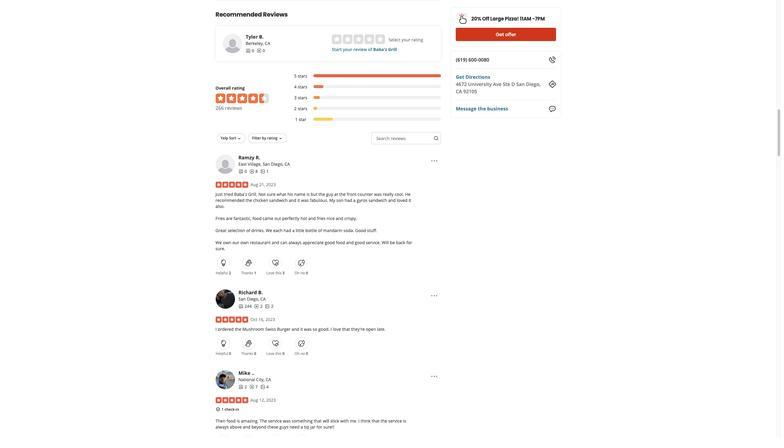 Task type: describe. For each thing, give the bounding box(es) containing it.
is inside just tried baba'z grill.  not sure what his name is but the guy at the front counter was really cool.  he recommended the chicken sandwich and it was fabulous.  my son had a gyros sandwich and loved it also.
[[307, 192, 310, 197]]

thanks for richard
[[241, 351, 253, 357]]

appreciate
[[303, 240, 324, 246]]

little
[[296, 228, 304, 234]]

can
[[281, 240, 288, 246]]

helpful 0
[[216, 351, 231, 357]]

filter reviews by 2 stars rating element
[[288, 106, 441, 112]]

1 for 1 check-in
[[222, 407, 224, 412]]

by
[[262, 136, 266, 141]]

we own our own restaurant and can always appreciate good food and good service.  will be back for sure.
[[216, 240, 412, 252]]

crispy.
[[345, 216, 357, 221]]

soda.
[[344, 228, 354, 234]]

0 horizontal spatial 3
[[283, 271, 285, 276]]

so
[[313, 327, 317, 332]]

get directions link
[[456, 74, 491, 80]]

loved
[[397, 198, 408, 203]]

mike
[[239, 370, 250, 377]]

recommended
[[216, 198, 245, 203]]

0 horizontal spatial is
[[237, 419, 240, 424]]

photos element for ramzy r.
[[260, 169, 269, 175]]

ca inside ramzy r. east village, san diego, ca
[[285, 161, 290, 167]]

1 service from the left
[[268, 419, 282, 424]]

d
[[512, 81, 515, 88]]

oh for richard b.
[[295, 351, 300, 357]]

2 down 3 stars
[[294, 106, 297, 111]]

the down "grill."
[[246, 198, 252, 203]]

oct 16, 2023
[[251, 317, 275, 323]]

love this 3
[[267, 271, 285, 276]]

he
[[405, 192, 411, 197]]

(3 reactions) element
[[283, 271, 285, 276]]

oh no 0 for richard b.
[[295, 351, 308, 357]]

1 horizontal spatial of
[[318, 228, 322, 234]]

(2 reactions) element
[[229, 271, 231, 276]]

mandarin
[[323, 228, 343, 234]]

love for b.
[[267, 351, 275, 357]]

photos element for richard b.
[[265, 304, 274, 310]]

filter reviews by 1 star rating element
[[288, 117, 441, 123]]

perfectly
[[282, 216, 300, 221]]

then food is amazing. the service was something that will stick with me. i think that the service is always above and beyond these guys need a tip jar for sure!!‍‍
[[216, 419, 406, 430]]

3 stars
[[294, 95, 307, 101]]

ca inside richard b. san diego, ca
[[261, 296, 266, 302]]

92105
[[464, 88, 477, 95]]

guy
[[326, 192, 333, 197]]

get offer button
[[456, 28, 556, 41]]

0 horizontal spatial i
[[216, 327, 217, 332]]

son
[[337, 198, 344, 203]]

1 up richard b. link
[[254, 271, 256, 276]]

was left so
[[304, 327, 312, 332]]

and right burger
[[292, 327, 299, 332]]

266 reviews
[[216, 105, 242, 111]]

16 photos v2 image for mike ..
[[260, 385, 265, 390]]

rating for filter by rating
[[267, 136, 278, 141]]

recommended reviews element
[[196, 0, 461, 438]]

the up fabulous.
[[319, 192, 325, 197]]

(1 reaction) element
[[254, 271, 256, 276]]

food inside we own our own restaurant and can always appreciate good food and good service.  will be back for sure.
[[336, 240, 345, 246]]

guys
[[280, 425, 289, 430]]

266
[[216, 105, 224, 111]]

5 star rating image for ramzy r.
[[216, 182, 248, 188]]

drinks.
[[252, 228, 265, 234]]

these
[[268, 425, 278, 430]]

1 sandwich from the left
[[269, 198, 288, 203]]

diego, inside ramzy r. east village, san diego, ca
[[271, 161, 284, 167]]

oh no 0 for ramzy r.
[[295, 271, 308, 276]]

tried
[[224, 192, 233, 197]]

will
[[323, 419, 329, 424]]

16 chevron down v2 image for filter by rating
[[278, 136, 283, 141]]

a inside just tried baba'z grill.  not sure what his name is but the guy at the front counter was really cool.  he recommended the chicken sandwich and it was fabulous.  my son had a gyros sandwich and loved it also.
[[353, 198, 356, 203]]

reviews element for tyler
[[257, 48, 265, 54]]

select
[[389, 37, 401, 43]]

1 horizontal spatial food
[[253, 216, 262, 221]]

for inside then food is amazing. the service was something that will stick with me. i think that the service is always above and beyond these guys need a tip jar for sure!!‍‍
[[317, 425, 322, 430]]

friends element for richard b.
[[239, 304, 252, 310]]

2 left the thanks 1 at the bottom left of the page
[[229, 271, 231, 276]]

16 photos v2 image for ramzy r.
[[260, 169, 265, 174]]

(0 reactions) element left thanks 0
[[229, 351, 231, 357]]

above
[[230, 425, 242, 430]]

baba'z inside just tried baba'z grill.  not sure what his name is but the guy at the front counter was really cool.  he recommended the chicken sandwich and it was fabulous.  my son had a gyros sandwich and loved it also.
[[234, 192, 247, 197]]

helpful 2
[[216, 271, 231, 276]]

(no rating) image
[[332, 34, 385, 44]]

tip
[[304, 425, 309, 430]]

ca inside mike .. national city, ca
[[266, 377, 271, 383]]

really
[[383, 192, 394, 197]]

are
[[226, 216, 233, 221]]

1 vertical spatial rating
[[232, 85, 245, 91]]

ramzy r. east village, san diego, ca
[[239, 154, 290, 167]]

11am
[[520, 15, 532, 22]]

for inside we own our own restaurant and can always appreciate good food and good service.  will be back for sure.
[[407, 240, 412, 246]]

0 horizontal spatial it
[[298, 198, 300, 203]]

at
[[334, 192, 338, 197]]

2 up oct 16, 2023
[[271, 304, 274, 309]]

this for r.
[[276, 271, 282, 276]]

menu image for mike ..
[[431, 373, 438, 380]]

thanks for ramzy
[[241, 271, 253, 276]]

filter by rating button
[[248, 134, 287, 143]]

(0 reactions) element up ..
[[254, 351, 256, 357]]

grill
[[388, 46, 397, 52]]

sort
[[229, 136, 236, 141]]

filter reviews by 4 stars rating element
[[288, 84, 441, 90]]

overall
[[216, 85, 231, 91]]

16 review v2 image for mike
[[249, 385, 254, 390]]

1 own from the left
[[223, 240, 231, 246]]

7pm
[[535, 15, 545, 22]]

menu image
[[431, 157, 438, 165]]

and right nice
[[336, 216, 344, 221]]

swiss
[[265, 327, 276, 332]]

24 message v2 image
[[549, 105, 556, 113]]

thanks 0
[[241, 351, 256, 357]]

counter
[[358, 192, 373, 197]]

need
[[290, 425, 300, 430]]

ordered
[[218, 327, 234, 332]]

ave
[[493, 81, 502, 88]]

b. for tyler b.
[[259, 34, 264, 40]]

4 for 4 stars
[[294, 84, 297, 90]]

always inside we own our own restaurant and can always appreciate good food and good service.  will be back for sure.
[[289, 240, 302, 246]]

city,
[[256, 377, 265, 383]]

san inside ramzy r. east village, san diego, ca
[[263, 161, 270, 167]]

the inside then food is amazing. the service was something that will stick with me. i think that the service is always above and beyond these guys need a tip jar for sure!!‍‍
[[381, 419, 387, 424]]

recommended reviews
[[216, 10, 288, 19]]

1 vertical spatial a
[[292, 228, 295, 234]]

16 chevron down v2 image for yelp sort
[[237, 136, 242, 141]]

2 horizontal spatial that
[[372, 419, 380, 424]]

aug for r.
[[251, 182, 258, 188]]

was down name
[[301, 198, 309, 203]]

0080
[[479, 57, 490, 63]]

tyler
[[246, 34, 258, 40]]

ste
[[503, 81, 510, 88]]

5
[[294, 73, 297, 79]]

not
[[259, 192, 266, 197]]

1 for 1
[[266, 169, 269, 174]]

1 for 1 star
[[295, 117, 298, 122]]

and down really
[[388, 198, 396, 203]]

off
[[483, 15, 490, 22]]

sure!!‍‍
[[324, 425, 335, 430]]

check-
[[225, 407, 236, 412]]

berkeley,
[[246, 40, 264, 46]]

24 directions v2 image
[[549, 81, 556, 88]]

filter reviews by 5 stars rating element
[[288, 73, 441, 79]]

burger
[[277, 327, 291, 332]]

stick
[[331, 419, 339, 424]]

think
[[361, 419, 371, 424]]

2 horizontal spatial it
[[409, 198, 411, 203]]

filter by rating
[[252, 136, 278, 141]]

2 horizontal spatial is
[[403, 419, 406, 424]]

large
[[491, 15, 504, 22]]

san inside get directions 4672 university ave ste d san diego, ca 92105
[[517, 81, 525, 88]]

just
[[216, 192, 223, 197]]

16 review v2 image for richard
[[254, 304, 259, 309]]

reviews
[[263, 10, 288, 19]]

7
[[256, 384, 258, 390]]

stuff.
[[367, 228, 377, 234]]

stars for 3 stars
[[298, 95, 307, 101]]

love
[[333, 327, 341, 332]]

16 friends v2 image for richard
[[239, 304, 243, 309]]

..
[[252, 370, 255, 377]]

university
[[468, 81, 492, 88]]

2023 for ..
[[266, 398, 276, 403]]

0 horizontal spatial that
[[314, 419, 322, 424]]

1 horizontal spatial 3
[[294, 95, 297, 101]]

just tried baba'z grill.  not sure what his name is but the guy at the front counter was really cool.  he recommended the chicken sandwich and it was fabulous.  my son had a gyros sandwich and loved it also.
[[216, 192, 411, 209]]

16 friends v2 image
[[239, 385, 243, 390]]



Task type: vqa. For each thing, say whether or not it's contained in the screenshot.


Task type: locate. For each thing, give the bounding box(es) containing it.
always
[[289, 240, 302, 246], [216, 425, 229, 430]]

1 horizontal spatial good
[[355, 240, 365, 246]]

2 vertical spatial 16 photos v2 image
[[260, 385, 265, 390]]

love left (3 reactions) element
[[267, 271, 275, 276]]

1 vertical spatial thanks
[[241, 351, 253, 357]]

oh no 0 right (3 reactions) element
[[295, 271, 308, 276]]

0 vertical spatial this
[[276, 271, 282, 276]]

reviews element for mike
[[249, 384, 258, 390]]

photo of mike .. image
[[216, 370, 235, 390]]

2 stars from the top
[[298, 84, 307, 90]]

1 vertical spatial 4
[[266, 384, 269, 390]]

own right our
[[241, 240, 249, 246]]

5 star rating image up tried
[[216, 182, 248, 188]]

reviews right search
[[391, 136, 406, 141]]

1 vertical spatial 16 review v2 image
[[249, 385, 254, 390]]

2 sandwich from the left
[[369, 198, 387, 203]]

ca inside get directions 4672 university ave ste d san diego, ca 92105
[[456, 88, 462, 95]]

food inside then food is amazing. the service was something that will stick with me. i think that the service is always above and beyond these guys need a tip jar for sure!!‍‍
[[227, 419, 236, 424]]

a left the little
[[292, 228, 295, 234]]

1 left 'star'
[[295, 117, 298, 122]]

reviews for search reviews
[[391, 136, 406, 141]]

2 vertical spatial san
[[239, 296, 246, 302]]

1 horizontal spatial that
[[342, 327, 350, 332]]

2023 for b.
[[266, 317, 275, 323]]

bottle
[[306, 228, 317, 234]]

16 review v2 image
[[249, 169, 254, 174], [249, 385, 254, 390]]

0 vertical spatial 5 star rating image
[[216, 182, 248, 188]]

600-
[[469, 57, 479, 63]]

0 horizontal spatial for
[[317, 425, 322, 430]]

be
[[390, 240, 395, 246]]

1 check-in
[[222, 407, 239, 412]]

0 vertical spatial photos element
[[260, 169, 269, 175]]

r.
[[256, 154, 260, 161]]

1 oh from the top
[[295, 271, 300, 276]]

16 review v2 image
[[257, 48, 262, 53], [254, 304, 259, 309]]

diego, down richard b. link
[[247, 296, 259, 302]]

1 aug from the top
[[251, 182, 258, 188]]

1 vertical spatial this
[[276, 351, 282, 357]]

16 chevron down v2 image inside yelp sort dropdown button
[[237, 136, 242, 141]]

2 right 16 friends v2 icon
[[245, 384, 247, 390]]

0 vertical spatial oh
[[295, 271, 300, 276]]

0 vertical spatial no
[[301, 271, 305, 276]]

1 inside the photos "element"
[[266, 169, 269, 174]]

(0 reactions) element down burger
[[283, 351, 285, 357]]

0 vertical spatial b.
[[259, 34, 264, 40]]

open
[[366, 327, 376, 332]]

get inside button
[[496, 31, 504, 38]]

that up jar
[[314, 419, 322, 424]]

4672
[[456, 81, 467, 88]]

16 review v2 image for tyler
[[257, 48, 262, 53]]

1 horizontal spatial rating
[[267, 136, 278, 141]]

business
[[487, 106, 508, 112]]

rating right by
[[267, 136, 278, 141]]

16 friends v2 image down east
[[239, 169, 243, 174]]

and right hot at the left
[[308, 216, 316, 221]]

get for get offer
[[496, 31, 504, 38]]

1 no from the top
[[301, 271, 305, 276]]

review
[[354, 46, 367, 52]]

good down good
[[355, 240, 365, 246]]

service up these
[[268, 419, 282, 424]]

message the business button
[[456, 105, 508, 113]]

reviews element containing 2
[[254, 304, 263, 310]]

your
[[402, 37, 411, 43], [343, 46, 352, 52]]

1 horizontal spatial for
[[407, 240, 412, 246]]

great
[[216, 228, 227, 234]]

selection
[[228, 228, 245, 234]]

1 vertical spatial menu image
[[431, 373, 438, 380]]

16 check in v2 image
[[216, 407, 220, 412]]

1 vertical spatial baba'z
[[234, 192, 247, 197]]

also.
[[216, 204, 225, 209]]

we inside we own our own restaurant and can always appreciate good food and good service.  will be back for sure.
[[216, 240, 222, 246]]

sandwich down really
[[369, 198, 387, 203]]

2 horizontal spatial rating
[[412, 37, 423, 43]]

2023
[[266, 182, 276, 188], [266, 317, 275, 323], [266, 398, 276, 403]]

1 horizontal spatial we
[[266, 228, 272, 234]]

search image
[[434, 136, 439, 141]]

2 vertical spatial a
[[301, 425, 303, 430]]

your for start
[[343, 46, 352, 52]]

(0 reactions) element
[[306, 271, 308, 276], [229, 351, 231, 357], [254, 351, 256, 357], [283, 351, 285, 357], [306, 351, 308, 357]]

always down then
[[216, 425, 229, 430]]

the right ordered
[[235, 327, 241, 332]]

is
[[307, 192, 310, 197], [237, 419, 240, 424], [403, 419, 406, 424]]

2 horizontal spatial food
[[336, 240, 345, 246]]

yelp sort button
[[217, 134, 246, 143]]

friends element for tyler b.
[[246, 48, 254, 54]]

1 horizontal spatial always
[[289, 240, 302, 246]]

and inside then food is amazing. the service was something that will stick with me. i think that the service is always above and beyond these guys need a tip jar for sure!!‍‍
[[243, 425, 251, 430]]

1 vertical spatial always
[[216, 425, 229, 430]]

5 star rating image for richard b.
[[216, 317, 248, 323]]

  text field inside recommended reviews element
[[372, 132, 441, 144]]

5 star rating image up the 1 check-in
[[216, 398, 248, 404]]

16 photos v2 image right 7
[[260, 385, 265, 390]]

mike .. national city, ca
[[239, 370, 271, 383]]

helpful for richard b.
[[216, 351, 228, 357]]

1 vertical spatial 2023
[[266, 317, 275, 323]]

0 vertical spatial rating
[[412, 37, 423, 43]]

this left (3 reactions) element
[[276, 271, 282, 276]]

2 horizontal spatial of
[[368, 46, 372, 52]]

rating right the select
[[412, 37, 423, 43]]

your for select
[[402, 37, 411, 43]]

0 vertical spatial aug
[[251, 182, 258, 188]]

0 vertical spatial 3
[[294, 95, 297, 101]]

2 vertical spatial 16 friends v2 image
[[239, 304, 243, 309]]

start your review of baba'z grill
[[332, 46, 397, 52]]

we
[[266, 228, 272, 234], [216, 240, 222, 246]]

1 5 star rating image from the top
[[216, 182, 248, 188]]

1 horizontal spatial a
[[301, 425, 303, 430]]

2 16 chevron down v2 image from the left
[[278, 136, 283, 141]]

(0 reactions) element right (3 reactions) element
[[306, 271, 308, 276]]

1 vertical spatial 5 star rating image
[[216, 317, 248, 323]]

it left so
[[300, 327, 303, 332]]

photos element containing 4
[[260, 384, 269, 390]]

ramzy
[[239, 154, 255, 161]]

0 horizontal spatial get
[[456, 74, 465, 80]]

3 up 2 stars
[[294, 95, 297, 101]]

aug 21, 2023
[[251, 182, 276, 188]]

1 vertical spatial 16 review v2 image
[[254, 304, 259, 309]]

(619) 600-0080
[[456, 57, 490, 63]]

0 vertical spatial get
[[496, 31, 504, 38]]

0 vertical spatial menu image
[[431, 292, 438, 300]]

that
[[342, 327, 350, 332], [314, 419, 322, 424], [372, 419, 380, 424]]

a down front
[[353, 198, 356, 203]]

reviews for 266 reviews
[[225, 105, 242, 111]]

amazing.
[[241, 419, 259, 424]]

244
[[245, 304, 252, 309]]

0 vertical spatial 16 review v2 image
[[249, 169, 254, 174]]

1 vertical spatial get
[[456, 74, 465, 80]]

1 thanks from the top
[[241, 271, 253, 276]]

1 vertical spatial love
[[267, 351, 275, 357]]

no right (3 reactions) element
[[301, 271, 305, 276]]

2 thanks from the top
[[241, 351, 253, 357]]

4
[[294, 84, 297, 90], [266, 384, 269, 390]]

i ordered the mushroom swiss burger and it was so good. i love that they're open late.
[[216, 327, 386, 332]]

sure.
[[216, 246, 225, 252]]

16 review v2 image left 8
[[249, 169, 254, 174]]

0 horizontal spatial 4
[[266, 384, 269, 390]]

2 vertical spatial rating
[[267, 136, 278, 141]]

16 friends v2 image for ramzy
[[239, 169, 243, 174]]

menu image for richard b.
[[431, 292, 438, 300]]

for right jar
[[317, 425, 322, 430]]

2 vertical spatial photos element
[[260, 384, 269, 390]]

2 own from the left
[[241, 240, 249, 246]]

we left each
[[266, 228, 272, 234]]

love for r.
[[267, 271, 275, 276]]

i inside then food is amazing. the service was something that will stick with me. i think that the service is always above and beyond these guys need a tip jar for sure!!‍‍
[[359, 419, 360, 424]]

photo of tyler b. image
[[223, 34, 242, 53]]

rating for select your rating
[[412, 37, 423, 43]]

2 service from the left
[[389, 419, 402, 424]]

richard b. link
[[239, 289, 263, 296]]

0 vertical spatial 2023
[[266, 182, 276, 188]]

2 this from the top
[[276, 351, 282, 357]]

recommended
[[216, 10, 262, 19]]

get offer
[[496, 31, 516, 38]]

0 vertical spatial always
[[289, 240, 302, 246]]

the inside button
[[478, 106, 486, 112]]

out
[[275, 216, 281, 221]]

aug
[[251, 182, 258, 188], [251, 398, 258, 403]]

1 vertical spatial food
[[336, 240, 345, 246]]

tyler b. berkeley, ca
[[246, 34, 270, 46]]

great selection of drinks.  we each had a little bottle of mandarin soda. good stuff.
[[216, 228, 377, 234]]

service right think
[[389, 419, 402, 424]]

thanks left (1 reaction) element
[[241, 271, 253, 276]]

gyros
[[357, 198, 368, 203]]

0 horizontal spatial sandwich
[[269, 198, 288, 203]]

2 good from the left
[[355, 240, 365, 246]]

reviews element down berkeley,
[[257, 48, 265, 54]]

had down front
[[345, 198, 352, 203]]

1 vertical spatial oh
[[295, 351, 300, 357]]

the right message at the top
[[478, 106, 486, 112]]

3 5 star rating image from the top
[[216, 398, 248, 404]]

0 vertical spatial thanks
[[241, 271, 253, 276]]

sandwich down what
[[269, 198, 288, 203]]

2 vertical spatial food
[[227, 419, 236, 424]]

was inside then food is amazing. the service was something that will stick with me. i think that the service is always above and beyond these guys need a tip jar for sure!!‍‍
[[283, 419, 291, 424]]

None radio
[[365, 34, 374, 44], [376, 34, 385, 44], [365, 34, 374, 44], [376, 34, 385, 44]]

2
[[294, 106, 297, 111], [229, 271, 231, 276], [260, 304, 263, 309], [271, 304, 274, 309], [245, 384, 247, 390]]

1 vertical spatial we
[[216, 240, 222, 246]]

mushroom
[[243, 327, 264, 332]]

own left our
[[223, 240, 231, 246]]

helpful left (2 reactions) element
[[216, 271, 228, 276]]

late.
[[377, 327, 386, 332]]

1 vertical spatial had
[[284, 228, 291, 234]]

1 vertical spatial 16 photos v2 image
[[265, 304, 270, 309]]

b. inside tyler b. berkeley, ca
[[259, 34, 264, 40]]

san right d
[[517, 81, 525, 88]]

stars up 3 stars
[[298, 84, 307, 90]]

16 friends v2 image
[[246, 48, 251, 53], [239, 169, 243, 174], [239, 304, 243, 309]]

1 vertical spatial helpful
[[216, 351, 228, 357]]

1 helpful from the top
[[216, 271, 228, 276]]

16 review v2 image left 7
[[249, 385, 254, 390]]

aug left 21,
[[251, 182, 258, 188]]

friends element for mike ..
[[239, 384, 247, 390]]

1 stars from the top
[[298, 73, 307, 79]]

16 friends v2 image left 244
[[239, 304, 243, 309]]

1 vertical spatial oh no 0
[[295, 351, 308, 357]]

friends element containing 2
[[239, 384, 247, 390]]

0 vertical spatial food
[[253, 216, 262, 221]]

0 horizontal spatial reviews
[[225, 105, 242, 111]]

0 vertical spatial baba'z
[[374, 46, 387, 52]]

1 this from the top
[[276, 271, 282, 276]]

reviews element for ramzy
[[249, 169, 258, 175]]

1 vertical spatial 3
[[283, 271, 285, 276]]

your right start
[[343, 46, 352, 52]]

photos element
[[260, 169, 269, 175], [265, 304, 274, 310], [260, 384, 269, 390]]

0 vertical spatial had
[[345, 198, 352, 203]]

this
[[276, 271, 282, 276], [276, 351, 282, 357]]

16 chevron down v2 image right filter by rating
[[278, 136, 283, 141]]

love right thanks 0
[[267, 351, 275, 357]]

1 love from the top
[[267, 271, 275, 276]]

food left the came
[[253, 216, 262, 221]]

cool.
[[395, 192, 404, 197]]

1 horizontal spatial i
[[331, 327, 332, 332]]

2 oh no 0 from the top
[[295, 351, 308, 357]]

and down his
[[289, 198, 297, 203]]

2 aug from the top
[[251, 398, 258, 403]]

16 photos v2 image for richard b.
[[265, 304, 270, 309]]

east
[[239, 161, 247, 167]]

of right bottle
[[318, 228, 322, 234]]

good down mandarin in the bottom left of the page
[[325, 240, 335, 246]]

photos element containing 1
[[260, 169, 269, 175]]

always inside then food is amazing. the service was something that will stick with me. i think that the service is always above and beyond these guys need a tip jar for sure!!‍‍
[[216, 425, 229, 430]]

fantastic,
[[234, 216, 252, 221]]

san inside richard b. san diego, ca
[[239, 296, 246, 302]]

16 photos v2 image
[[260, 169, 265, 174], [265, 304, 270, 309], [260, 385, 265, 390]]

0 vertical spatial diego,
[[526, 81, 541, 88]]

filter reviews by 3 stars rating element
[[288, 95, 441, 101]]

the
[[478, 106, 486, 112], [319, 192, 325, 197], [339, 192, 346, 197], [246, 198, 252, 203], [235, 327, 241, 332], [381, 419, 387, 424]]

1 vertical spatial 16 friends v2 image
[[239, 169, 243, 174]]

2 vertical spatial 5 star rating image
[[216, 398, 248, 404]]

oh
[[295, 271, 300, 276], [295, 351, 300, 357]]

oh for ramzy r.
[[295, 271, 300, 276]]

was up guys
[[283, 419, 291, 424]]

5 star rating image for mike ..
[[216, 398, 248, 404]]

a inside then food is amazing. the service was something that will stick with me. i think that the service is always above and beyond these guys need a tip jar for sure!!‍‍
[[301, 425, 303, 430]]

jar
[[310, 425, 316, 430]]

oh right love this 0
[[295, 351, 300, 357]]

stars for 4 stars
[[298, 84, 307, 90]]

photos element right 7
[[260, 384, 269, 390]]

1 horizontal spatial 16 chevron down v2 image
[[278, 136, 283, 141]]

no for b.
[[301, 351, 305, 357]]

16 review v2 image right 244
[[254, 304, 259, 309]]

0 horizontal spatial of
[[246, 228, 250, 234]]

stars for 2 stars
[[298, 106, 307, 111]]

that right think
[[372, 419, 380, 424]]

1 16 chevron down v2 image from the left
[[237, 136, 242, 141]]

0 vertical spatial oh no 0
[[295, 271, 308, 276]]

get for get directions 4672 university ave ste d san diego, ca 92105
[[456, 74, 465, 80]]

3 right (1 reaction) element
[[283, 271, 285, 276]]

0 vertical spatial 16 review v2 image
[[257, 48, 262, 53]]

photo of ramzy r. image
[[216, 155, 235, 174]]

food down mandarin in the bottom left of the page
[[336, 240, 345, 246]]

0 horizontal spatial we
[[216, 240, 222, 246]]

i left ordered
[[216, 327, 217, 332]]

16 friends v2 image down berkeley,
[[246, 48, 251, 53]]

what
[[277, 192, 287, 197]]

chicken
[[253, 198, 268, 203]]

1 16 review v2 image from the top
[[249, 169, 254, 174]]

1 vertical spatial b.
[[258, 289, 263, 296]]

friends element
[[246, 48, 254, 54], [239, 169, 247, 175], [239, 304, 252, 310], [239, 384, 247, 390]]

reviews element for richard
[[254, 304, 263, 310]]

3
[[294, 95, 297, 101], [283, 271, 285, 276]]

0 horizontal spatial good
[[325, 240, 335, 246]]

16 chevron down v2 image
[[237, 136, 242, 141], [278, 136, 283, 141]]

1 star
[[295, 117, 306, 122]]

5 star rating image
[[216, 182, 248, 188], [216, 317, 248, 323], [216, 398, 248, 404]]

reviews element right 244
[[254, 304, 263, 310]]

service
[[268, 419, 282, 424], [389, 419, 402, 424]]

2 oh from the top
[[295, 351, 300, 357]]

that right love
[[342, 327, 350, 332]]

service.
[[366, 240, 381, 246]]

2 16 review v2 image from the top
[[249, 385, 254, 390]]

12,
[[259, 398, 265, 403]]

1 good from the left
[[325, 240, 335, 246]]

this down burger
[[276, 351, 282, 357]]

was left really
[[374, 192, 382, 197]]

diego, left 24 directions v2 image at the top right of the page
[[526, 81, 541, 88]]

1 inside the filter reviews by 1 star rating element
[[295, 117, 298, 122]]

4.5 star rating image
[[216, 94, 269, 103]]

diego, inside richard b. san diego, ca
[[247, 296, 259, 302]]

oh no 0 down 'i ordered the mushroom swiss burger and it was so good. i love that they're open late.' on the bottom left
[[295, 351, 308, 357]]

stars right 5
[[298, 73, 307, 79]]

0 vertical spatial 16 friends v2 image
[[246, 48, 251, 53]]

21,
[[259, 182, 265, 188]]

reviews element containing 0
[[257, 48, 265, 54]]

rating inside popup button
[[267, 136, 278, 141]]

photos element for mike ..
[[260, 384, 269, 390]]

a left tip
[[301, 425, 303, 430]]

2023 for r.
[[266, 182, 276, 188]]

0 vertical spatial your
[[402, 37, 411, 43]]

4 for 4
[[266, 384, 269, 390]]

good.
[[319, 327, 330, 332]]

i right me.
[[359, 419, 360, 424]]

it down name
[[298, 198, 300, 203]]

will
[[382, 240, 389, 246]]

0 horizontal spatial service
[[268, 419, 282, 424]]

search reviews
[[377, 136, 406, 141]]

2 right 244
[[260, 304, 263, 309]]

0 horizontal spatial always
[[216, 425, 229, 430]]

None radio
[[332, 34, 342, 44], [343, 34, 353, 44], [354, 34, 364, 44], [332, 34, 342, 44], [343, 34, 353, 44], [354, 34, 364, 44]]

2 no from the top
[[301, 351, 305, 357]]

diego, inside get directions 4672 university ave ste d san diego, ca 92105
[[526, 81, 541, 88]]

16 chevron down v2 image inside filter by rating popup button
[[278, 136, 283, 141]]

1 vertical spatial reviews
[[391, 136, 406, 141]]

2 vertical spatial diego,
[[247, 296, 259, 302]]

b. right richard
[[258, 289, 263, 296]]

friends element containing 244
[[239, 304, 252, 310]]

stars for 5 stars
[[298, 73, 307, 79]]

reviews element containing 7
[[249, 384, 258, 390]]

reviews element down village,
[[249, 169, 258, 175]]

4 stars
[[294, 84, 307, 90]]

no for r.
[[301, 271, 305, 276]]

of right review
[[368, 46, 372, 52]]

2 5 star rating image from the top
[[216, 317, 248, 323]]

start
[[332, 46, 342, 52]]

(0 reactions) element down 'i ordered the mushroom swiss burger and it was so good. i love that they're open late.' on the bottom left
[[306, 351, 308, 357]]

friends element for ramzy r.
[[239, 169, 247, 175]]

aug for ..
[[251, 398, 258, 403]]

oct
[[251, 317, 257, 323]]

photos element containing 2
[[265, 304, 274, 310]]

5 star rating image up ordered
[[216, 317, 248, 323]]

helpful for ramzy r.
[[216, 271, 228, 276]]

2 horizontal spatial san
[[517, 81, 525, 88]]

1 horizontal spatial baba'z
[[374, 46, 387, 52]]

filter
[[252, 136, 261, 141]]

1 horizontal spatial it
[[300, 327, 303, 332]]

0 vertical spatial we
[[266, 228, 272, 234]]

message the business
[[456, 106, 508, 112]]

no down 'i ordered the mushroom swiss burger and it was so good. i love that they're open late.' on the bottom left
[[301, 351, 305, 357]]

national
[[239, 377, 255, 383]]

had inside just tried baba'z grill.  not sure what his name is but the guy at the front counter was really cool.  he recommended the chicken sandwich and it was fabulous.  my son had a gyros sandwich and loved it also.
[[345, 198, 352, 203]]

this for b.
[[276, 351, 282, 357]]

and left can
[[272, 240, 279, 246]]

oh right (3 reactions) element
[[295, 271, 300, 276]]

16 photos v2 image up oct 16, 2023
[[265, 304, 270, 309]]

reviews element
[[257, 48, 265, 54], [249, 169, 258, 175], [254, 304, 263, 310], [249, 384, 258, 390]]

16 friends v2 image for tyler
[[246, 48, 251, 53]]

and down amazing. at the left
[[243, 425, 251, 430]]

0 horizontal spatial food
[[227, 419, 236, 424]]

2 vertical spatial 2023
[[266, 398, 276, 403]]

a
[[353, 198, 356, 203], [292, 228, 295, 234], [301, 425, 303, 430]]

friends element down east
[[239, 169, 247, 175]]

the right at
[[339, 192, 346, 197]]

1 vertical spatial photos element
[[265, 304, 274, 310]]

our
[[233, 240, 239, 246]]

something
[[292, 419, 313, 424]]

24 phone v2 image
[[549, 56, 556, 63]]

1 horizontal spatial service
[[389, 419, 402, 424]]

0 vertical spatial 4
[[294, 84, 297, 90]]

1 oh no 0 from the top
[[295, 271, 308, 276]]

2 menu image from the top
[[431, 373, 438, 380]]

thanks
[[241, 271, 253, 276], [241, 351, 253, 357]]

b. up berkeley,
[[259, 34, 264, 40]]

  text field
[[372, 132, 441, 144]]

and down soda.
[[346, 240, 354, 246]]

select your rating
[[389, 37, 423, 43]]

of
[[368, 46, 372, 52], [246, 228, 250, 234], [318, 228, 322, 234]]

1 menu image from the top
[[431, 292, 438, 300]]

but
[[311, 192, 318, 197]]

0 vertical spatial helpful
[[216, 271, 228, 276]]

0 horizontal spatial 16 chevron down v2 image
[[237, 136, 242, 141]]

16 chevron down v2 image right sort
[[237, 136, 242, 141]]

4 down 5
[[294, 84, 297, 90]]

overall rating
[[216, 85, 245, 91]]

3 stars from the top
[[298, 95, 307, 101]]

2 horizontal spatial a
[[353, 198, 356, 203]]

2 love from the top
[[267, 351, 275, 357]]

2 helpful from the top
[[216, 351, 228, 357]]

1 horizontal spatial 4
[[294, 84, 297, 90]]

2023 right 16,
[[266, 317, 275, 323]]

1 horizontal spatial own
[[241, 240, 249, 246]]

yelp
[[221, 136, 228, 141]]

0 horizontal spatial diego,
[[247, 296, 259, 302]]

reviews element containing 8
[[249, 169, 258, 175]]

b. inside richard b. san diego, ca
[[258, 289, 263, 296]]

rating element
[[332, 34, 385, 44]]

1 horizontal spatial is
[[307, 192, 310, 197]]

0 horizontal spatial a
[[292, 228, 295, 234]]

0 horizontal spatial rating
[[232, 85, 245, 91]]

get inside get directions 4672 university ave ste d san diego, ca 92105
[[456, 74, 465, 80]]

photos element up oct 16, 2023
[[265, 304, 274, 310]]

your right the select
[[402, 37, 411, 43]]

4 stars from the top
[[298, 106, 307, 111]]

ca inside tyler b. berkeley, ca
[[265, 40, 270, 46]]

menu image
[[431, 292, 438, 300], [431, 373, 438, 380]]

16 review v2 image for ramzy
[[249, 169, 254, 174]]

b. for richard b.
[[258, 289, 263, 296]]

photo of richard b. image
[[216, 290, 235, 309]]



